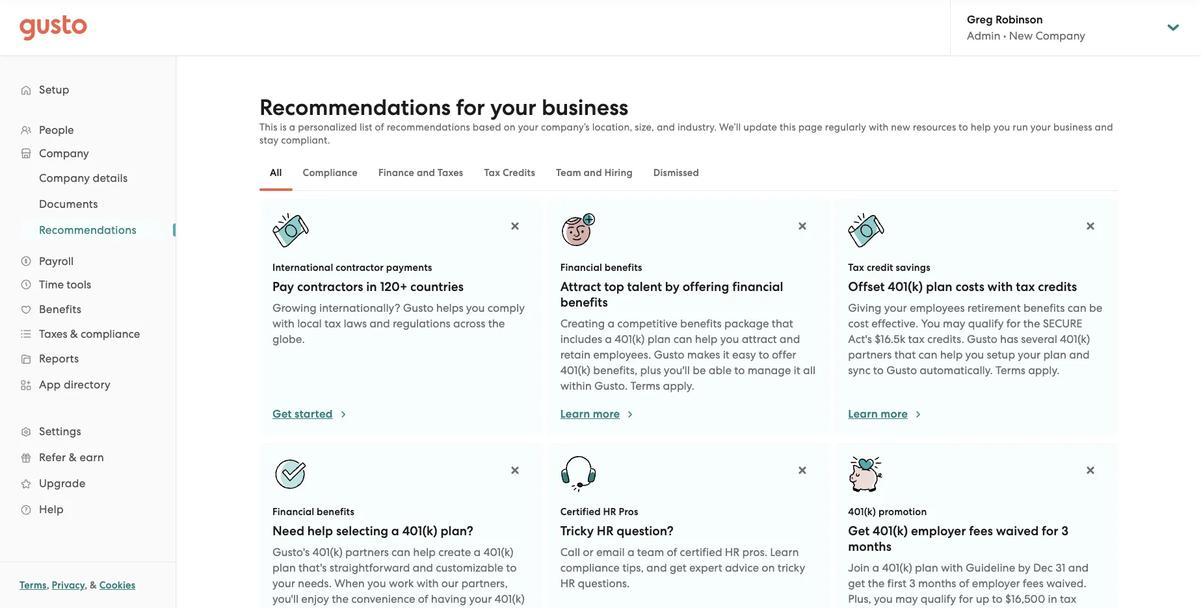 Task type: locate. For each thing, give the bounding box(es) containing it.
for up based
[[456, 94, 485, 121]]

0 vertical spatial may
[[943, 317, 966, 330]]

1 horizontal spatial more
[[881, 408, 908, 421]]

,
[[47, 580, 49, 592], [85, 580, 87, 592]]

0 vertical spatial it
[[723, 349, 730, 362]]

financial for need
[[273, 507, 314, 518]]

offset
[[848, 280, 885, 295]]

advice
[[725, 562, 759, 575]]

get down join
[[848, 578, 865, 591]]

has
[[1000, 333, 1019, 346]]

recommendations
[[260, 94, 451, 121], [39, 224, 136, 237]]

1 vertical spatial taxes
[[39, 328, 67, 341]]

with left our
[[417, 578, 439, 591]]

more
[[593, 408, 620, 421], [881, 408, 908, 421]]

0 horizontal spatial qualify
[[921, 593, 956, 606]]

retirement
[[968, 302, 1021, 315]]

get left expert
[[670, 562, 687, 575]]

update
[[744, 122, 777, 133]]

can inside gusto's 401(k) partners can help create a 401(k) plan that's straightforward and customizable to your needs. when you work with our partners, you'll enjoy the convenience of having your 401
[[392, 546, 411, 559]]

1 horizontal spatial compliance
[[560, 562, 620, 575]]

of left having
[[418, 593, 428, 606]]

1 vertical spatial you'll
[[273, 593, 299, 606]]

dismissed
[[654, 167, 699, 179]]

you inside recommendations for your business this is a personalized list of recommendations based on your company's location, size, and industry. we'll update this page regularly with new resources to help you run your business and stay compliant.
[[994, 122, 1010, 133]]

1 horizontal spatial by
[[1018, 562, 1031, 575]]

0 vertical spatial tax
[[1016, 280, 1035, 295]]

1 horizontal spatial learn more link
[[848, 407, 924, 423]]

this
[[780, 122, 796, 133]]

with left new
[[869, 122, 889, 133]]

tax down "you"
[[908, 333, 925, 346]]

tax for credits
[[1016, 280, 1035, 295]]

having
[[431, 593, 466, 606]]

a inside gusto's 401(k) partners can help create a 401(k) plan that's straightforward and customizable to your needs. when you work with our partners, you'll enjoy the convenience of having your 401
[[474, 546, 481, 559]]

1 horizontal spatial qualify
[[968, 317, 1004, 330]]

terms left privacy link
[[20, 580, 47, 592]]

the inside giving your employees retirement benefits can be cost effective. you may qualify for the secure act's $16.5k tax credits. gusto has several 401(k) partners that can help you setup your plan and sync to gusto automatically. terms apply.
[[1024, 317, 1040, 330]]

0 vertical spatial business
[[542, 94, 629, 121]]

privacy link
[[52, 580, 85, 592]]

of right list at the top left of page
[[375, 122, 384, 133]]

401(k) up customizable
[[484, 546, 514, 559]]

need
[[273, 524, 304, 539]]

1 horizontal spatial ,
[[85, 580, 87, 592]]

you up automatically.
[[966, 349, 984, 362]]

recommendations
[[387, 122, 470, 133]]

1 learn more from the left
[[560, 408, 620, 421]]

of right team
[[667, 546, 677, 559]]

apply. down several
[[1028, 364, 1060, 377]]

on inside recommendations for your business this is a personalized list of recommendations based on your company's location, size, and industry. we'll update this page regularly with new resources to help you run your business and stay compliant.
[[504, 122, 516, 133]]

1 vertical spatial tax
[[325, 317, 341, 330]]

apply. inside creating a competitive benefits package that includes a 401(k) plan can help you attract and retain employees. gusto makes it easy to offer 401(k) benefits, plus you'll be able to manage it all within gusto. terms apply.
[[663, 380, 695, 393]]

compliance up the reports link
[[81, 328, 140, 341]]

401(k) down secure
[[1060, 333, 1090, 346]]

0 vertical spatial apply.
[[1028, 364, 1060, 377]]

you left run
[[994, 122, 1010, 133]]

compliance down 'or'
[[560, 562, 620, 575]]

call
[[560, 546, 580, 559]]

1 vertical spatial qualify
[[921, 593, 956, 606]]

team and hiring
[[556, 167, 633, 179]]

1 vertical spatial apply.
[[663, 380, 695, 393]]

1 vertical spatial tax
[[848, 262, 865, 274]]

, left cookies 'button'
[[85, 580, 87, 592]]

company down people
[[39, 147, 89, 160]]

1 horizontal spatial on
[[762, 562, 775, 575]]

gusto's 401(k) partners can help create a 401(k) plan that's straightforward and customizable to your needs. when you work with our partners, you'll enjoy the convenience of having your 401
[[273, 546, 525, 609]]

resources
[[913, 122, 956, 133]]

0 horizontal spatial in
[[366, 280, 377, 295]]

get inside join a 401(k) plan with guideline by dec 31 and get the first 3 months of employer fees waived. plus, you may qualify for up to $16,500 in t
[[848, 578, 865, 591]]

this
[[260, 122, 278, 133]]

plan up employees
[[926, 280, 953, 295]]

0 horizontal spatial partners
[[345, 546, 389, 559]]

for up has
[[1007, 317, 1021, 330]]

0 vertical spatial get
[[273, 408, 292, 421]]

1 horizontal spatial apply.
[[1028, 364, 1060, 377]]

& left the earn
[[69, 451, 77, 464]]

financial up need
[[273, 507, 314, 518]]

0 vertical spatial partners
[[848, 349, 892, 362]]

learn
[[560, 408, 590, 421], [848, 408, 878, 421], [770, 546, 799, 559]]

0 horizontal spatial get
[[273, 408, 292, 421]]

&
[[70, 328, 78, 341], [69, 451, 77, 464], [90, 580, 97, 592]]

you down first
[[874, 593, 893, 606]]

you up across
[[466, 302, 485, 315]]

0 horizontal spatial by
[[665, 280, 680, 295]]

& inside dropdown button
[[70, 328, 78, 341]]

call or email a team of certified hr pros. learn compliance tips, and get expert advice on tricky hr questions.
[[560, 546, 805, 591]]

team
[[556, 167, 581, 179]]

settings link
[[13, 420, 163, 444]]

2 more from the left
[[881, 408, 908, 421]]

2 list from the top
[[0, 165, 176, 243]]

and inside giving your employees retirement benefits can be cost effective. you may qualify for the secure act's $16.5k tax credits. gusto has several 401(k) partners that can help you setup your plan and sync to gusto automatically. terms apply.
[[1069, 349, 1090, 362]]

industry.
[[678, 122, 717, 133]]

help up makes
[[695, 333, 718, 346]]

learn inside call or email a team of certified hr pros. learn compliance tips, and get expert advice on tricky hr questions.
[[770, 546, 799, 559]]

employer inside join a 401(k) plan with guideline by dec 31 and get the first 3 months of employer fees waived. plus, you may qualify for up to $16,500 in t
[[972, 578, 1020, 591]]

1 horizontal spatial fees
[[1023, 578, 1044, 591]]

0 horizontal spatial business
[[542, 94, 629, 121]]

0 vertical spatial compliance
[[81, 328, 140, 341]]

1 horizontal spatial learn
[[770, 546, 799, 559]]

benefits
[[605, 262, 642, 274], [560, 295, 608, 310], [1024, 302, 1065, 315], [680, 317, 722, 330], [317, 507, 354, 518]]

financial
[[732, 280, 784, 295]]

recommendations for recommendations for your business this is a personalized list of recommendations based on your company's location, size, and industry. we'll update this page regularly with new resources to help you run your business and stay compliant.
[[260, 94, 451, 121]]

company right new
[[1036, 29, 1086, 42]]

financial up the attract
[[560, 262, 602, 274]]

fees
[[969, 524, 993, 539], [1023, 578, 1044, 591]]

dismissed button
[[643, 157, 710, 189]]

on right based
[[504, 122, 516, 133]]

31
[[1056, 562, 1066, 575]]

the inside growing internationally? gusto helps you comply with local tax laws and regulations across the globe.
[[488, 317, 505, 330]]

0 horizontal spatial that
[[772, 317, 793, 330]]

employer
[[911, 524, 966, 539], [972, 578, 1020, 591]]

financial inside financial benefits need help selecting a 401(k) plan?
[[273, 507, 314, 518]]

2 learn more from the left
[[848, 408, 908, 421]]

tax inside tax credit savings offset 401(k) plan costs with tax credits
[[1016, 280, 1035, 295]]

learn for offset 401(k) plan costs with tax credits
[[848, 408, 878, 421]]

2 horizontal spatial learn
[[848, 408, 878, 421]]

0 vertical spatial qualify
[[968, 317, 1004, 330]]

globe.
[[273, 333, 305, 346]]

size,
[[635, 122, 654, 133]]

1 vertical spatial in
[[1048, 593, 1057, 606]]

months right first
[[918, 578, 956, 591]]

0 horizontal spatial tax
[[484, 167, 500, 179]]

0 vertical spatial recommendations
[[260, 94, 451, 121]]

0 horizontal spatial tax
[[325, 317, 341, 330]]

tax left laws in the left of the page
[[325, 317, 341, 330]]

time tools button
[[13, 273, 163, 297]]

you'll
[[664, 364, 690, 377], [273, 593, 299, 606]]

2 horizontal spatial terms
[[996, 364, 1026, 377]]

terms inside giving your employees retirement benefits can be cost effective. you may qualify for the secure act's $16.5k tax credits. gusto has several 401(k) partners that can help you setup your plan and sync to gusto automatically. terms apply.
[[996, 364, 1026, 377]]

qualify left up
[[921, 593, 956, 606]]

may inside giving your employees retirement benefits can be cost effective. you may qualify for the secure act's $16.5k tax credits. gusto has several 401(k) partners that can help you setup your plan and sync to gusto automatically. terms apply.
[[943, 317, 966, 330]]

business up company's
[[542, 94, 629, 121]]

credit
[[867, 262, 893, 274]]

and inside growing internationally? gusto helps you comply with local tax laws and regulations across the globe.
[[370, 317, 390, 330]]

all
[[270, 167, 282, 179]]

1 vertical spatial it
[[794, 364, 801, 377]]

you'll inside gusto's 401(k) partners can help create a 401(k) plan that's straightforward and customizable to your needs. when you work with our partners, you'll enjoy the convenience of having your 401
[[273, 593, 299, 606]]

401(k) inside tax credit savings offset 401(k) plan costs with tax credits
[[888, 280, 923, 295]]

401(k) left plan?
[[402, 524, 438, 539]]

taxes inside button
[[438, 167, 463, 179]]

help up automatically.
[[940, 349, 963, 362]]

tax inside giving your employees retirement benefits can be cost effective. you may qualify for the secure act's $16.5k tax credits. gusto has several 401(k) partners that can help you setup your plan and sync to gusto automatically. terms apply.
[[908, 333, 925, 346]]

with up 'globe.'
[[273, 317, 295, 330]]

employer down promotion
[[911, 524, 966, 539]]

tax for laws
[[325, 317, 341, 330]]

0 horizontal spatial get
[[670, 562, 687, 575]]

it left all
[[794, 364, 801, 377]]

2 , from the left
[[85, 580, 87, 592]]

2 horizontal spatial tax
[[1016, 280, 1035, 295]]

0 horizontal spatial apply.
[[663, 380, 695, 393]]

taxes down recommendations
[[438, 167, 463, 179]]

with down "401(k) promotion get 401(k) employer fees waived for 3 months"
[[941, 562, 963, 575]]

gusto up the 'plus'
[[654, 349, 685, 362]]

you up convenience
[[368, 578, 386, 591]]

a inside financial benefits need help selecting a 401(k) plan?
[[391, 524, 399, 539]]

0 vertical spatial company
[[1036, 29, 1086, 42]]

can up makes
[[674, 333, 692, 346]]

a up customizable
[[474, 546, 481, 559]]

get started link
[[273, 407, 348, 423]]

0 vertical spatial &
[[70, 328, 78, 341]]

plan down "401(k) promotion get 401(k) employer fees waived for 3 months"
[[915, 562, 938, 575]]

, left privacy link
[[47, 580, 49, 592]]

recommendations inside list
[[39, 224, 136, 237]]

2 learn more link from the left
[[848, 407, 924, 423]]

1 vertical spatial fees
[[1023, 578, 1044, 591]]

0 vertical spatial 3
[[1062, 524, 1069, 539]]

employer inside "401(k) promotion get 401(k) employer fees waived for 3 months"
[[911, 524, 966, 539]]

benefits inside giving your employees retirement benefits can be cost effective. you may qualify for the secure act's $16.5k tax credits. gusto has several 401(k) partners that can help you setup your plan and sync to gusto automatically. terms apply.
[[1024, 302, 1065, 315]]

for left up
[[959, 593, 973, 606]]

regularly
[[825, 122, 866, 133]]

a inside call or email a team of certified hr pros. learn compliance tips, and get expert advice on tricky hr questions.
[[628, 546, 635, 559]]

0 vertical spatial you'll
[[664, 364, 690, 377]]

1 horizontal spatial may
[[943, 317, 966, 330]]

pros
[[619, 507, 638, 518]]

help inside gusto's 401(k) partners can help create a 401(k) plan that's straightforward and customizable to your needs. when you work with our partners, you'll enjoy the convenience of having your 401
[[413, 546, 436, 559]]

on down 'pros.'
[[762, 562, 775, 575]]

1 vertical spatial that
[[895, 349, 916, 362]]

recommendations up list at the top left of page
[[260, 94, 451, 121]]

fees inside "401(k) promotion get 401(k) employer fees waived for 3 months"
[[969, 524, 993, 539]]

qualify inside giving your employees retirement benefits can be cost effective. you may qualify for the secure act's $16.5k tax credits. gusto has several 401(k) partners that can help you setup your plan and sync to gusto automatically. terms apply.
[[968, 317, 1004, 330]]

package
[[724, 317, 769, 330]]

gusto up regulations
[[403, 302, 434, 315]]

financial inside financial benefits attract top talent by offering financial benefits
[[560, 262, 602, 274]]

1 vertical spatial financial
[[273, 507, 314, 518]]

all button
[[260, 157, 292, 189]]

1 vertical spatial employer
[[972, 578, 1020, 591]]

you
[[921, 317, 940, 330]]

more for offset
[[881, 408, 908, 421]]

3
[[1062, 524, 1069, 539], [909, 578, 916, 591]]

for right waived
[[1042, 524, 1059, 539]]

plan inside join a 401(k) plan with guideline by dec 31 and get the first 3 months of employer fees waived. plus, you may qualify for up to $16,500 in t
[[915, 562, 938, 575]]

tax credit savings offset 401(k) plan costs with tax credits
[[848, 262, 1077, 295]]

401(k) up employees.
[[615, 333, 645, 346]]

get inside "401(k) promotion get 401(k) employer fees waived for 3 months"
[[848, 524, 870, 539]]

gusto.
[[595, 380, 628, 393]]

1 learn more link from the left
[[560, 407, 636, 423]]

terms down setup
[[996, 364, 1026, 377]]

with inside recommendations for your business this is a personalized list of recommendations based on your company's location, size, and industry. we'll update this page regularly with new resources to help you run your business and stay compliant.
[[869, 122, 889, 133]]

401(k) promotion get 401(k) employer fees waived for 3 months
[[848, 507, 1069, 555]]

to right resources at the top right
[[959, 122, 968, 133]]

company's
[[541, 122, 590, 133]]

0 vertical spatial tax
[[484, 167, 500, 179]]

1 horizontal spatial taxes
[[438, 167, 463, 179]]

1 vertical spatial 3
[[909, 578, 916, 591]]

new
[[1009, 29, 1033, 42]]

benefits up makes
[[680, 317, 722, 330]]

compliance inside call or email a team of certified hr pros. learn compliance tips, and get expert advice on tricky hr questions.
[[560, 562, 620, 575]]

learn more link down "sync" in the right of the page
[[848, 407, 924, 423]]

effective.
[[872, 317, 919, 330]]

terms inside creating a competitive benefits package that includes a 401(k) plan can help you attract and retain employees. gusto makes it easy to offer 401(k) benefits, plus you'll be able to manage it all within gusto. terms apply.
[[631, 380, 660, 393]]

the left first
[[868, 578, 885, 591]]

list containing people
[[0, 118, 176, 523]]

1 horizontal spatial that
[[895, 349, 916, 362]]

0 horizontal spatial months
[[848, 540, 892, 555]]

and inside creating a competitive benefits package that includes a 401(k) plan can help you attract and retain employees. gusto makes it easy to offer 401(k) benefits, plus you'll be able to manage it all within gusto. terms apply.
[[780, 333, 800, 346]]

learn more down within
[[560, 408, 620, 421]]

by right talent
[[665, 280, 680, 295]]

plan inside gusto's 401(k) partners can help create a 401(k) plan that's straightforward and customizable to your needs. when you work with our partners, you'll enjoy the convenience of having your 401
[[273, 562, 296, 575]]

and
[[657, 122, 675, 133], [1095, 122, 1113, 133], [417, 167, 435, 179], [584, 167, 602, 179], [370, 317, 390, 330], [780, 333, 800, 346], [1069, 349, 1090, 362], [413, 562, 433, 575], [647, 562, 667, 575], [1068, 562, 1089, 575]]

get up join
[[848, 524, 870, 539]]

1 vertical spatial company
[[39, 147, 89, 160]]

0 horizontal spatial more
[[593, 408, 620, 421]]

1 horizontal spatial months
[[918, 578, 956, 591]]

gusto
[[403, 302, 434, 315], [967, 333, 998, 346], [654, 349, 685, 362], [887, 364, 917, 377]]

0 horizontal spatial it
[[723, 349, 730, 362]]

for inside recommendations for your business this is a personalized list of recommendations based on your company's location, size, and industry. we'll update this page regularly with new resources to help you run your business and stay compliant.
[[456, 94, 485, 121]]

0 horizontal spatial taxes
[[39, 328, 67, 341]]

qualify
[[968, 317, 1004, 330], [921, 593, 956, 606]]

internationally?
[[319, 302, 400, 315]]

may down first
[[896, 593, 918, 606]]

1 vertical spatial by
[[1018, 562, 1031, 575]]

taxes up reports
[[39, 328, 67, 341]]

company up documents in the left top of the page
[[39, 172, 90, 185]]

1 horizontal spatial business
[[1054, 122, 1093, 133]]

taxes & compliance button
[[13, 323, 163, 346]]

0 vertical spatial be
[[1089, 302, 1103, 315]]

1 vertical spatial business
[[1054, 122, 1093, 133]]

help inside giving your employees retirement benefits can be cost effective. you may qualify for the secure act's $16.5k tax credits. gusto has several 401(k) partners that can help you setup your plan and sync to gusto automatically. terms apply.
[[940, 349, 963, 362]]

of
[[375, 122, 384, 133], [667, 546, 677, 559], [959, 578, 970, 591], [418, 593, 428, 606]]

with inside tax credit savings offset 401(k) plan costs with tax credits
[[988, 280, 1013, 295]]

the inside gusto's 401(k) partners can help create a 401(k) plan that's straightforward and customizable to your needs. when you work with our partners, you'll enjoy the convenience of having your 401
[[332, 593, 349, 606]]

months up join
[[848, 540, 892, 555]]

0 vertical spatial financial
[[560, 262, 602, 274]]

can inside creating a competitive benefits package that includes a 401(k) plan can help you attract and retain employees. gusto makes it easy to offer 401(k) benefits, plus you'll be able to manage it all within gusto. terms apply.
[[674, 333, 692, 346]]

1 horizontal spatial get
[[848, 524, 870, 539]]

learn more for attract top talent by offering financial benefits
[[560, 408, 620, 421]]

tax inside tax credits button
[[484, 167, 500, 179]]

benefits inside financial benefits need help selecting a 401(k) plan?
[[317, 507, 354, 518]]

recommendations for your business this is a personalized list of recommendations based on your company's location, size, and industry. we'll update this page regularly with new resources to help you run your business and stay compliant.
[[260, 94, 1113, 146]]

on inside call or email a team of certified hr pros. learn compliance tips, and get expert advice on tricky hr questions.
[[762, 562, 775, 575]]

1 horizontal spatial learn more
[[848, 408, 908, 421]]

1 vertical spatial get
[[848, 578, 865, 591]]

help inside recommendations for your business this is a personalized list of recommendations based on your company's location, size, and industry. we'll update this page regularly with new resources to help you run your business and stay compliant.
[[971, 122, 991, 133]]

0 horizontal spatial be
[[693, 364, 706, 377]]

& for earn
[[69, 451, 77, 464]]

1 vertical spatial months
[[918, 578, 956, 591]]

1 horizontal spatial 3
[[1062, 524, 1069, 539]]

1 horizontal spatial tax
[[908, 333, 925, 346]]

that down the $16.5k
[[895, 349, 916, 362]]

reports
[[39, 353, 79, 366]]

apply. down makes
[[663, 380, 695, 393]]

1 vertical spatial may
[[896, 593, 918, 606]]

people button
[[13, 118, 163, 142]]

0 vertical spatial taxes
[[438, 167, 463, 179]]

join
[[848, 562, 870, 575]]

may
[[943, 317, 966, 330], [896, 593, 918, 606]]

1 more from the left
[[593, 408, 620, 421]]

hr
[[603, 507, 616, 518], [597, 524, 614, 539], [725, 546, 740, 559], [560, 578, 575, 591]]

0 vertical spatial by
[[665, 280, 680, 295]]

get inside call or email a team of certified hr pros. learn compliance tips, and get expert advice on tricky hr questions.
[[670, 562, 687, 575]]

$16,500
[[1006, 593, 1045, 606]]

compliant.
[[281, 135, 330, 146]]

the down when
[[332, 593, 349, 606]]

& left cookies 'button'
[[90, 580, 97, 592]]

tax inside growing internationally? gusto helps you comply with local tax laws and regulations across the globe.
[[325, 317, 341, 330]]

a inside recommendations for your business this is a personalized list of recommendations based on your company's location, size, and industry. we'll update this page regularly with new resources to help you run your business and stay compliant.
[[289, 122, 296, 133]]

get
[[273, 408, 292, 421], [848, 524, 870, 539]]

2 vertical spatial terms
[[20, 580, 47, 592]]

1 horizontal spatial terms
[[631, 380, 660, 393]]

for inside giving your employees retirement benefits can be cost effective. you may qualify for the secure act's $16.5k tax credits. gusto has several 401(k) partners that can help you setup your plan and sync to gusto automatically. terms apply.
[[1007, 317, 1021, 330]]

of down guideline at the bottom of page
[[959, 578, 970, 591]]

help link
[[13, 498, 163, 522]]

1 vertical spatial &
[[69, 451, 77, 464]]

0 horizontal spatial recommendations
[[39, 224, 136, 237]]

0 horizontal spatial learn more
[[560, 408, 620, 421]]

setup link
[[13, 78, 163, 101]]

0 horizontal spatial ,
[[47, 580, 49, 592]]

plan down competitive
[[648, 333, 671, 346]]

tax left credits
[[1016, 280, 1035, 295]]

with inside gusto's 401(k) partners can help create a 401(k) plan that's straightforward and customizable to your needs. when you work with our partners, you'll enjoy the convenience of having your 401
[[417, 578, 439, 591]]

you inside growing internationally? gusto helps you comply with local tax laws and regulations across the globe.
[[466, 302, 485, 315]]

2 vertical spatial tax
[[908, 333, 925, 346]]

1 horizontal spatial you'll
[[664, 364, 690, 377]]

in inside join a 401(k) plan with guideline by dec 31 and get the first 3 months of employer fees waived. plus, you may qualify for up to $16,500 in t
[[1048, 593, 1057, 606]]

company inside dropdown button
[[39, 147, 89, 160]]

1 vertical spatial on
[[762, 562, 775, 575]]

company for company
[[39, 147, 89, 160]]

documents
[[39, 198, 98, 211]]

learn for attract top talent by offering financial benefits
[[560, 408, 590, 421]]

0 horizontal spatial financial
[[273, 507, 314, 518]]

plan inside giving your employees retirement benefits can be cost effective. you may qualify for the secure act's $16.5k tax credits. gusto has several 401(k) partners that can help you setup your plan and sync to gusto automatically. terms apply.
[[1044, 349, 1067, 362]]

& up the reports link
[[70, 328, 78, 341]]

selecting
[[336, 524, 388, 539]]

0 vertical spatial on
[[504, 122, 516, 133]]

be inside creating a competitive benefits package that includes a 401(k) plan can help you attract and retain employees. gusto makes it easy to offer 401(k) benefits, plus you'll be able to manage it all within gusto. terms apply.
[[693, 364, 706, 377]]

0 horizontal spatial learn more link
[[560, 407, 636, 423]]

to up partners,
[[506, 562, 517, 575]]

0 vertical spatial employer
[[911, 524, 966, 539]]

learn more link for offset 401(k) plan costs with tax credits
[[848, 407, 924, 423]]

partners inside giving your employees retirement benefits can be cost effective. you may qualify for the secure act's $16.5k tax credits. gusto has several 401(k) partners that can help you setup your plan and sync to gusto automatically. terms apply.
[[848, 349, 892, 362]]

plan down gusto's
[[273, 562, 296, 575]]

the
[[488, 317, 505, 330], [1024, 317, 1040, 330], [868, 578, 885, 591], [332, 593, 349, 606]]

recommendations for recommendations
[[39, 224, 136, 237]]

partners up the straightforward at the left
[[345, 546, 389, 559]]

0 vertical spatial fees
[[969, 524, 993, 539]]

1 horizontal spatial get
[[848, 578, 865, 591]]

0 horizontal spatial fees
[[969, 524, 993, 539]]

learn down "sync" in the right of the page
[[848, 408, 878, 421]]

qualify down "retirement"
[[968, 317, 1004, 330]]

admin
[[967, 29, 1001, 42]]

1 vertical spatial recommendations
[[39, 224, 136, 237]]

settings
[[39, 425, 81, 438]]

the up several
[[1024, 317, 1040, 330]]

that up attract
[[772, 317, 793, 330]]

people
[[39, 124, 74, 137]]

for
[[456, 94, 485, 121], [1007, 317, 1021, 330], [1042, 524, 1059, 539], [959, 593, 973, 606]]

tax
[[484, 167, 500, 179], [848, 262, 865, 274]]

2 vertical spatial company
[[39, 172, 90, 185]]

1 horizontal spatial financial
[[560, 262, 602, 274]]

qualify inside join a 401(k) plan with guideline by dec 31 and get the first 3 months of employer fees waived. plus, you may qualify for up to $16,500 in t
[[921, 593, 956, 606]]

401(k)
[[888, 280, 923, 295], [615, 333, 645, 346], [1060, 333, 1090, 346], [560, 364, 591, 377], [848, 507, 876, 518], [402, 524, 438, 539], [873, 524, 908, 539], [313, 546, 343, 559], [484, 546, 514, 559], [882, 562, 912, 575]]

offering
[[683, 280, 729, 295]]

401(k) up first
[[882, 562, 912, 575]]

months inside join a 401(k) plan with guideline by dec 31 and get the first 3 months of employer fees waived. plus, you may qualify for up to $16,500 in t
[[918, 578, 956, 591]]

recommendation categories for your business tab list
[[260, 155, 1118, 191]]

the down comply
[[488, 317, 505, 330]]

we'll
[[719, 122, 741, 133]]

learn up tricky
[[770, 546, 799, 559]]

time
[[39, 278, 64, 291]]

1 vertical spatial compliance
[[560, 562, 620, 575]]

can up work
[[392, 546, 411, 559]]

list
[[0, 118, 176, 523], [0, 165, 176, 243]]

recommendations down documents link at the top of the page
[[39, 224, 136, 237]]

1 list from the top
[[0, 118, 176, 523]]

help left run
[[971, 122, 991, 133]]

1 vertical spatial be
[[693, 364, 706, 377]]

tax inside tax credit savings offset 401(k) plan costs with tax credits
[[848, 262, 865, 274]]

tricky
[[778, 562, 805, 575]]

apply.
[[1028, 364, 1060, 377], [663, 380, 695, 393]]

plan down several
[[1044, 349, 1067, 362]]

payroll
[[39, 255, 74, 268]]



Task type: describe. For each thing, give the bounding box(es) containing it.
savings
[[896, 262, 931, 274]]

to inside join a 401(k) plan with guideline by dec 31 and get the first 3 months of employer fees waived. plus, you may qualify for up to $16,500 in t
[[992, 593, 1003, 606]]

financial for attract
[[560, 262, 602, 274]]

run
[[1013, 122, 1028, 133]]

straightforward
[[330, 562, 410, 575]]

retain
[[560, 349, 591, 362]]

costs
[[956, 280, 985, 295]]

401(k) left promotion
[[848, 507, 876, 518]]

with inside join a 401(k) plan with guideline by dec 31 and get the first 3 months of employer fees waived. plus, you may qualify for up to $16,500 in t
[[941, 562, 963, 575]]

tips,
[[623, 562, 644, 575]]

of inside join a 401(k) plan with guideline by dec 31 and get the first 3 months of employer fees waived. plus, you may qualify for up to $16,500 in t
[[959, 578, 970, 591]]

directory
[[64, 379, 111, 392]]

that inside giving your employees retirement benefits can be cost effective. you may qualify for the secure act's $16.5k tax credits. gusto has several 401(k) partners that can help you setup your plan and sync to gusto automatically. terms apply.
[[895, 349, 916, 362]]

with inside growing internationally? gusto helps you comply with local tax laws and regulations across the globe.
[[273, 317, 295, 330]]

benefits up top
[[605, 262, 642, 274]]

gusto's
[[273, 546, 310, 559]]

easy
[[732, 349, 756, 362]]

gusto inside growing internationally? gusto helps you comply with local tax laws and regulations across the globe.
[[403, 302, 434, 315]]

payroll button
[[13, 250, 163, 273]]

your left needs.
[[273, 578, 295, 591]]

benefits,
[[593, 364, 638, 377]]

page
[[799, 122, 823, 133]]

for inside join a 401(k) plan with guideline by dec 31 and get the first 3 months of employer fees waived. plus, you may qualify for up to $16,500 in t
[[959, 593, 973, 606]]

personalized
[[298, 122, 357, 133]]

learn more for offset 401(k) plan costs with tax credits
[[848, 408, 908, 421]]

location,
[[592, 122, 632, 133]]

401(k) inside financial benefits need help selecting a 401(k) plan?
[[402, 524, 438, 539]]

company inside greg robinson admin • new company
[[1036, 29, 1086, 42]]

needs.
[[298, 578, 332, 591]]

be inside giving your employees retirement benefits can be cost effective. you may qualify for the secure act's $16.5k tax credits. gusto has several 401(k) partners that can help you setup your plan and sync to gusto automatically. terms apply.
[[1089, 302, 1103, 315]]

our
[[442, 578, 459, 591]]

of inside recommendations for your business this is a personalized list of recommendations based on your company's location, size, and industry. we'll update this page regularly with new resources to help you run your business and stay compliant.
[[375, 122, 384, 133]]

401(k) up that's
[[313, 546, 343, 559]]

top
[[604, 280, 624, 295]]

terms , privacy , & cookies
[[20, 580, 135, 592]]

in inside international contractor payments pay contractors in 120+ countries
[[366, 280, 377, 295]]

401(k) inside join a 401(k) plan with guideline by dec 31 and get the first 3 months of employer fees waived. plus, you may qualify for up to $16,500 in t
[[882, 562, 912, 575]]

help inside creating a competitive benefits package that includes a 401(k) plan can help you attract and retain employees. gusto makes it easy to offer 401(k) benefits, plus you'll be able to manage it all within gusto. terms apply.
[[695, 333, 718, 346]]

join a 401(k) plan with guideline by dec 31 and get the first 3 months of employer fees waived. plus, you may qualify for up to $16,500 in t
[[848, 562, 1089, 609]]

plan inside creating a competitive benefits package that includes a 401(k) plan can help you attract and retain employees. gusto makes it easy to offer 401(k) benefits, plus you'll be able to manage it all within gusto. terms apply.
[[648, 333, 671, 346]]

employees
[[910, 302, 965, 315]]

work
[[389, 578, 414, 591]]

customizable
[[436, 562, 503, 575]]

learn more link for attract top talent by offering financial benefits
[[560, 407, 636, 423]]

to inside gusto's 401(k) partners can help create a 401(k) plan that's straightforward and customizable to your needs. when you work with our partners, you'll enjoy the convenience of having your 401
[[506, 562, 517, 575]]

across
[[453, 317, 486, 330]]

hr up "email"
[[597, 524, 614, 539]]

hr up advice on the right of the page
[[725, 546, 740, 559]]

your right run
[[1031, 122, 1051, 133]]

taxes inside dropdown button
[[39, 328, 67, 341]]

benefits down the attract
[[560, 295, 608, 310]]

team
[[637, 546, 664, 559]]

to down easy
[[734, 364, 745, 377]]

waived.
[[1047, 578, 1087, 591]]

cost
[[848, 317, 869, 330]]

greg robinson admin • new company
[[967, 13, 1086, 42]]

convenience
[[351, 593, 415, 606]]

list containing company details
[[0, 165, 176, 243]]

tax credits
[[484, 167, 535, 179]]

a inside join a 401(k) plan with guideline by dec 31 and get the first 3 months of employer fees waived. plus, you may qualify for up to $16,500 in t
[[873, 562, 880, 575]]

local
[[297, 317, 322, 330]]

help
[[39, 503, 64, 516]]

apply. inside giving your employees retirement benefits can be cost effective. you may qualify for the secure act's $16.5k tax credits. gusto has several 401(k) partners that can help you setup your plan and sync to gusto automatically. terms apply.
[[1028, 364, 1060, 377]]

when
[[334, 578, 365, 591]]

certified hr pros tricky hr question?
[[560, 507, 674, 539]]

based
[[473, 122, 501, 133]]

your down partners,
[[469, 593, 492, 606]]

attract
[[560, 280, 601, 295]]

credits
[[1038, 280, 1077, 295]]

company button
[[13, 142, 163, 165]]

setup
[[39, 83, 69, 96]]

0 horizontal spatial terms
[[20, 580, 47, 592]]

gusto up setup
[[967, 333, 998, 346]]

3 inside "401(k) promotion get 401(k) employer fees waived for 3 months"
[[1062, 524, 1069, 539]]

tax for tax credit savings offset 401(k) plan costs with tax credits
[[848, 262, 865, 274]]

1 horizontal spatial it
[[794, 364, 801, 377]]

questions.
[[578, 578, 630, 591]]

of inside gusto's 401(k) partners can help create a 401(k) plan that's straightforward and customizable to your needs. when you work with our partners, you'll enjoy the convenience of having your 401
[[418, 593, 428, 606]]

401(k) down promotion
[[873, 524, 908, 539]]

you inside creating a competitive benefits package that includes a 401(k) plan can help you attract and retain employees. gusto makes it easy to offer 401(k) benefits, plus you'll be able to manage it all within gusto. terms apply.
[[720, 333, 739, 346]]

months inside "401(k) promotion get 401(k) employer fees waived for 3 months"
[[848, 540, 892, 555]]

upgrade
[[39, 477, 86, 490]]

company details link
[[23, 167, 163, 190]]

that's
[[298, 562, 327, 575]]

for inside "401(k) promotion get 401(k) employer fees waived for 3 months"
[[1042, 524, 1059, 539]]

comply
[[488, 302, 525, 315]]

401(k) down retain
[[560, 364, 591, 377]]

1 , from the left
[[47, 580, 49, 592]]

and inside gusto's 401(k) partners can help create a 401(k) plan that's straightforward and customizable to your needs. when you work with our partners, you'll enjoy the convenience of having your 401
[[413, 562, 433, 575]]

•
[[1003, 29, 1007, 42]]

your left company's
[[518, 122, 539, 133]]

home image
[[20, 15, 87, 41]]

more for top
[[593, 408, 620, 421]]

your up based
[[490, 94, 537, 121]]

a right creating
[[608, 317, 615, 330]]

you inside join a 401(k) plan with guideline by dec 31 and get the first 3 months of employer fees waived. plus, you may qualify for up to $16,500 in t
[[874, 593, 893, 606]]

partners inside gusto's 401(k) partners can help create a 401(k) plan that's straightforward and customizable to your needs. when you work with our partners, you'll enjoy the convenience of having your 401
[[345, 546, 389, 559]]

contractor
[[336, 262, 384, 274]]

that inside creating a competitive benefits package that includes a 401(k) plan can help you attract and retain employees. gusto makes it easy to offer 401(k) benefits, plus you'll be able to manage it all within gusto. terms apply.
[[772, 317, 793, 330]]

stay
[[260, 135, 279, 146]]

pros.
[[743, 546, 768, 559]]

app directory
[[39, 379, 111, 392]]

may inside join a 401(k) plan with guideline by dec 31 and get the first 3 months of employer fees waived. plus, you may qualify for up to $16,500 in t
[[896, 593, 918, 606]]

company for company details
[[39, 172, 90, 185]]

and inside call or email a team of certified hr pros. learn compliance tips, and get expert advice on tricky hr questions.
[[647, 562, 667, 575]]

benefits inside creating a competitive benefits package that includes a 401(k) plan can help you attract and retain employees. gusto makes it easy to offer 401(k) benefits, plus you'll be able to manage it all within gusto. terms apply.
[[680, 317, 722, 330]]

benefits link
[[13, 298, 163, 321]]

by inside join a 401(k) plan with guideline by dec 31 and get the first 3 months of employer fees waived. plus, you may qualify for up to $16,500 in t
[[1018, 562, 1031, 575]]

recommendations link
[[23, 219, 163, 242]]

creating a competitive benefits package that includes a 401(k) plan can help you attract and retain employees. gusto makes it easy to offer 401(k) benefits, plus you'll be able to manage it all within gusto. terms apply.
[[560, 317, 816, 393]]

robinson
[[996, 13, 1043, 27]]

reports link
[[13, 347, 163, 371]]

to inside giving your employees retirement benefits can be cost effective. you may qualify for the secure act's $16.5k tax credits. gusto has several 401(k) partners that can help you setup your plan and sync to gusto automatically. terms apply.
[[873, 364, 884, 377]]

3 inside join a 401(k) plan with guideline by dec 31 and get the first 3 months of employer fees waived. plus, you may qualify for up to $16,500 in t
[[909, 578, 916, 591]]

upgrade link
[[13, 472, 163, 496]]

gusto inside creating a competitive benefits package that includes a 401(k) plan can help you attract and retain employees. gusto makes it easy to offer 401(k) benefits, plus you'll be able to manage it all within gusto. terms apply.
[[654, 349, 685, 362]]

you'll inside creating a competitive benefits package that includes a 401(k) plan can help you attract and retain employees. gusto makes it easy to offer 401(k) benefits, plus you'll be able to manage it all within gusto. terms apply.
[[664, 364, 690, 377]]

taxes & compliance
[[39, 328, 140, 341]]

credits.
[[928, 333, 964, 346]]

a up employees.
[[605, 333, 612, 346]]

or
[[583, 546, 594, 559]]

hr left pros
[[603, 507, 616, 518]]

talent
[[627, 280, 662, 295]]

guideline
[[966, 562, 1016, 575]]

finance and taxes
[[378, 167, 463, 179]]

your down several
[[1018, 349, 1041, 362]]

credits
[[503, 167, 535, 179]]

help inside financial benefits need help selecting a 401(k) plan?
[[307, 524, 333, 539]]

hiring
[[605, 167, 633, 179]]

you inside giving your employees retirement benefits can be cost effective. you may qualify for the secure act's $16.5k tax credits. gusto has several 401(k) partners that can help you setup your plan and sync to gusto automatically. terms apply.
[[966, 349, 984, 362]]

of inside call or email a team of certified hr pros. learn compliance tips, and get expert advice on tricky hr questions.
[[667, 546, 677, 559]]

your up effective.
[[884, 302, 907, 315]]

and inside join a 401(k) plan with guideline by dec 31 and get the first 3 months of employer fees waived. plus, you may qualify for up to $16,500 in t
[[1068, 562, 1089, 575]]

gusto navigation element
[[0, 56, 176, 544]]

question?
[[617, 524, 674, 539]]

to down attract
[[759, 349, 769, 362]]

2 vertical spatial &
[[90, 580, 97, 592]]

tax for tax credits
[[484, 167, 500, 179]]

cookies button
[[99, 578, 135, 594]]

plan?
[[441, 524, 473, 539]]

create
[[438, 546, 471, 559]]

app
[[39, 379, 61, 392]]

finance
[[378, 167, 414, 179]]

fees inside join a 401(k) plan with guideline by dec 31 and get the first 3 months of employer fees waived. plus, you may qualify for up to $16,500 in t
[[1023, 578, 1044, 591]]

can down credits.
[[919, 349, 938, 362]]

financial benefits need help selecting a 401(k) plan?
[[273, 507, 473, 539]]

promotion
[[879, 507, 927, 518]]

compliance inside dropdown button
[[81, 328, 140, 341]]

the inside join a 401(k) plan with guideline by dec 31 and get the first 3 months of employer fees waived. plus, you may qualify for up to $16,500 in t
[[868, 578, 885, 591]]

plan inside tax credit savings offset 401(k) plan costs with tax credits
[[926, 280, 953, 295]]

401(k) inside giving your employees retirement benefits can be cost effective. you may qualify for the secure act's $16.5k tax credits. gusto has several 401(k) partners that can help you setup your plan and sync to gusto automatically. terms apply.
[[1060, 333, 1090, 346]]

to inside recommendations for your business this is a personalized list of recommendations based on your company's location, size, and industry. we'll update this page regularly with new resources to help you run your business and stay compliant.
[[959, 122, 968, 133]]

by inside financial benefits attract top talent by offering financial benefits
[[665, 280, 680, 295]]

earn
[[80, 451, 104, 464]]

cookies
[[99, 580, 135, 592]]

can up secure
[[1068, 302, 1087, 315]]

documents link
[[23, 193, 163, 216]]

time tools
[[39, 278, 91, 291]]

plus,
[[848, 593, 871, 606]]

greg
[[967, 13, 993, 27]]

hr down call
[[560, 578, 575, 591]]

offer
[[772, 349, 796, 362]]

growing
[[273, 302, 317, 315]]

& for compliance
[[70, 328, 78, 341]]

email
[[596, 546, 625, 559]]

gusto down the $16.5k
[[887, 364, 917, 377]]

you inside gusto's 401(k) partners can help create a 401(k) plan that's straightforward and customizable to your needs. when you work with our partners, you'll enjoy the convenience of having your 401
[[368, 578, 386, 591]]

compliance
[[303, 167, 358, 179]]

setup
[[987, 349, 1015, 362]]



Task type: vqa. For each thing, say whether or not it's contained in the screenshot.


